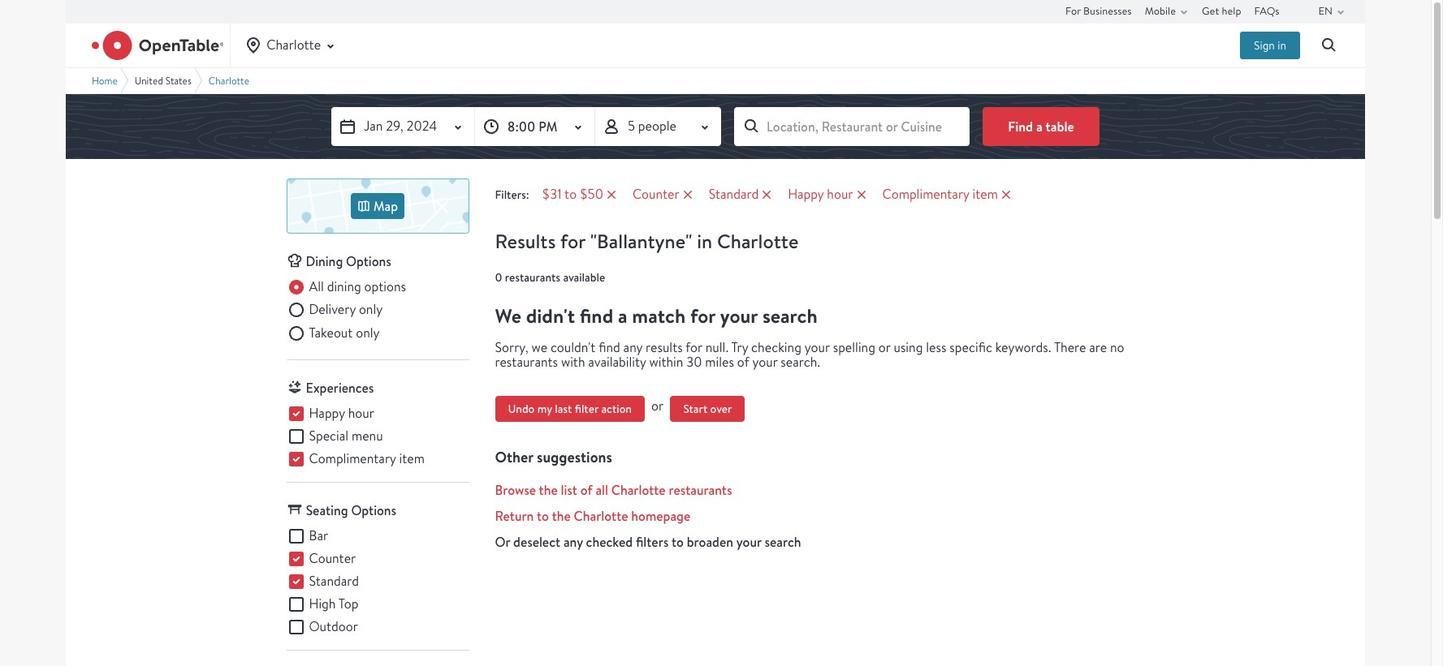 Task type: locate. For each thing, give the bounding box(es) containing it.
0 horizontal spatial complimentary item
[[309, 451, 425, 468]]

home
[[92, 74, 118, 87]]

or left start
[[651, 398, 664, 415]]

a
[[1036, 118, 1043, 135], [618, 303, 627, 329]]

to up deselect
[[537, 508, 549, 526]]

hour down please input a location, restaurant or cuisine field
[[827, 186, 853, 203]]

search up checking
[[763, 303, 818, 329]]

a up sorry, we couldn't find any results for null
[[618, 303, 627, 329]]

jan 29, 2024
[[364, 118, 437, 135]]

filters
[[636, 534, 669, 552]]

1 vertical spatial any
[[564, 534, 583, 552]]

1 vertical spatial hour
[[348, 405, 374, 422]]

1 vertical spatial complimentary item
[[309, 451, 425, 468]]

counter inside button
[[633, 186, 680, 203]]

1 vertical spatial options
[[351, 502, 396, 520]]

in right sign
[[1278, 38, 1286, 53]]

a right find
[[1036, 118, 1043, 135]]

sorry,
[[495, 339, 528, 356]]

to right $31
[[565, 186, 577, 203]]

we
[[532, 339, 547, 356]]

restaurants right 0
[[505, 270, 560, 285]]

0 vertical spatial complimentary
[[882, 186, 969, 203]]

there
[[1054, 339, 1086, 356]]

of right .
[[737, 354, 749, 371]]

1 vertical spatial item
[[399, 451, 425, 468]]

0 vertical spatial complimentary item
[[882, 186, 998, 203]]

hour up the menu
[[348, 405, 374, 422]]

my
[[537, 402, 552, 417]]

people
[[638, 118, 676, 135]]

1 horizontal spatial happy hour
[[788, 186, 853, 203]]

to right filters
[[672, 534, 684, 552]]

high
[[309, 596, 336, 613]]

0 vertical spatial counter
[[633, 186, 680, 203]]

0 horizontal spatial item
[[399, 451, 425, 468]]

1 horizontal spatial counter
[[633, 186, 680, 203]]

counter
[[633, 186, 680, 203], [309, 551, 356, 568]]

start over button
[[670, 397, 745, 423]]

search.
[[781, 354, 820, 371]]

0 vertical spatial happy
[[788, 186, 824, 203]]

or
[[879, 339, 891, 356], [651, 398, 664, 415]]

results
[[646, 339, 683, 356]]

your
[[720, 303, 758, 329], [805, 339, 830, 356], [752, 354, 778, 371], [736, 534, 762, 552]]

1 horizontal spatial in
[[1278, 38, 1286, 53]]

no
[[1110, 339, 1124, 356]]

hour
[[827, 186, 853, 203], [348, 405, 374, 422]]

0 vertical spatial hour
[[827, 186, 853, 203]]

0 vertical spatial restaurants
[[505, 270, 560, 285]]

1 vertical spatial counter
[[309, 551, 356, 568]]

happy hour inside button
[[788, 186, 853, 203]]

sorry, we couldn't find any results for null
[[495, 339, 726, 356]]

your right broaden
[[736, 534, 762, 552]]

counter up results for "ballantyne" in charlotte
[[633, 186, 680, 203]]

any
[[623, 339, 643, 356], [564, 534, 583, 552]]

1 vertical spatial restaurants
[[495, 354, 558, 371]]

options up all dining options
[[346, 253, 391, 270]]

options
[[364, 279, 406, 296]]

0 horizontal spatial a
[[618, 303, 627, 329]]

1 vertical spatial a
[[618, 303, 627, 329]]

standard up high top
[[309, 574, 359, 591]]

Delivery only radio
[[286, 301, 383, 320]]

find up sorry, we couldn't find any results for null
[[580, 303, 613, 329]]

Takeout only radio
[[286, 324, 380, 343]]

outdoor
[[309, 619, 358, 636]]

0 horizontal spatial in
[[697, 228, 712, 255]]

your inside browse the list of all charlotte restaurants return to the charlotte homepage or deselect any checked filters to broaden your search
[[736, 534, 762, 552]]

only down delivery only
[[356, 325, 380, 342]]

happy inside experiences group
[[309, 405, 345, 422]]

in
[[1278, 38, 1286, 53], [697, 228, 712, 255]]

0 vertical spatial standard
[[709, 186, 759, 203]]

for up available
[[560, 228, 585, 255]]

any inside browse the list of all charlotte restaurants return to the charlotte homepage or deselect any checked filters to broaden your search
[[564, 534, 583, 552]]

0 vertical spatial a
[[1036, 118, 1043, 135]]

or left using at right bottom
[[879, 339, 891, 356]]

specific
[[950, 339, 992, 356]]

pm
[[539, 118, 557, 135]]

0 horizontal spatial standard
[[309, 574, 359, 591]]

of
[[737, 354, 749, 371], [580, 482, 593, 500]]

1 horizontal spatial hour
[[827, 186, 853, 203]]

states
[[165, 74, 192, 87]]

None field
[[734, 107, 970, 146]]

less
[[926, 339, 947, 356]]

availability
[[588, 354, 646, 371]]

seating options
[[306, 502, 396, 520]]

jan
[[364, 118, 383, 135]]

results for "ballantyne" in charlotte
[[495, 228, 799, 255]]

0 horizontal spatial happy
[[309, 405, 345, 422]]

search
[[763, 303, 818, 329], [765, 534, 801, 552]]

1 horizontal spatial complimentary item
[[882, 186, 998, 203]]

0 vertical spatial any
[[623, 339, 643, 356]]

1 vertical spatial or
[[651, 398, 664, 415]]

for up null
[[690, 303, 716, 329]]

last
[[555, 402, 572, 417]]

0 horizontal spatial to
[[537, 508, 549, 526]]

0 horizontal spatial happy hour
[[309, 405, 374, 422]]

available
[[563, 270, 605, 285]]

a inside button
[[1036, 118, 1043, 135]]

options right seating
[[351, 502, 396, 520]]

1 horizontal spatial item
[[973, 186, 998, 203]]

1 vertical spatial complimentary
[[309, 451, 396, 468]]

0 horizontal spatial counter
[[309, 551, 356, 568]]

restaurants left with
[[495, 354, 558, 371]]

1 horizontal spatial standard
[[709, 186, 759, 203]]

search inside browse the list of all charlotte restaurants return to the charlotte homepage or deselect any checked filters to broaden your search
[[765, 534, 801, 552]]

en button
[[1319, 0, 1351, 23]]

item inside button
[[973, 186, 998, 203]]

1 vertical spatial of
[[580, 482, 593, 500]]

0 vertical spatial options
[[346, 253, 391, 270]]

2 vertical spatial for
[[686, 339, 702, 356]]

"ballantyne"
[[590, 228, 692, 255]]

get help
[[1202, 4, 1241, 17]]

deselect
[[513, 534, 560, 552]]

happy hour
[[788, 186, 853, 203], [309, 405, 374, 422]]

charlotte link
[[209, 74, 249, 87]]

seating options group
[[286, 527, 469, 638]]

find a table
[[1008, 118, 1074, 135]]

1 horizontal spatial to
[[565, 186, 577, 203]]

0 vertical spatial to
[[565, 186, 577, 203]]

1 horizontal spatial or
[[879, 339, 891, 356]]

jan 29, 2024 button
[[331, 107, 474, 146]]

search down return to the charlotte homepage 'link' at the bottom
[[765, 534, 801, 552]]

restaurants inside browse the list of all charlotte restaurants return to the charlotte homepage or deselect any checked filters to broaden your search
[[669, 482, 732, 500]]

complimentary
[[882, 186, 969, 203], [309, 451, 396, 468]]

all dining options
[[309, 279, 406, 296]]

checking
[[751, 339, 802, 356]]

1 vertical spatial happy
[[309, 405, 345, 422]]

find
[[1008, 118, 1033, 135]]

happy hour up special menu on the left
[[309, 405, 374, 422]]

sign in button
[[1240, 32, 1300, 59]]

1 horizontal spatial any
[[623, 339, 643, 356]]

in down standard button
[[697, 228, 712, 255]]

counter button
[[626, 185, 702, 205]]

0 horizontal spatial any
[[564, 534, 583, 552]]

0 vertical spatial search
[[763, 303, 818, 329]]

happy up 'special' at the left bottom of the page
[[309, 405, 345, 422]]

item inside experiences group
[[399, 451, 425, 468]]

the down list
[[552, 508, 571, 526]]

0 restaurants available
[[495, 270, 605, 285]]

0 horizontal spatial hour
[[348, 405, 374, 422]]

0 vertical spatial of
[[737, 354, 749, 371]]

undo my last filter action
[[508, 402, 632, 417]]

Please input a Location, Restaurant or Cuisine field
[[734, 107, 970, 146]]

the left list
[[539, 482, 558, 500]]

sign in
[[1254, 38, 1286, 53]]

find right the couldn't
[[599, 339, 620, 356]]

$31
[[542, 186, 562, 203]]

restaurants up homepage
[[669, 482, 732, 500]]

using
[[894, 339, 923, 356]]

1 vertical spatial find
[[599, 339, 620, 356]]

any left results in the left of the page
[[623, 339, 643, 356]]

0 vertical spatial only
[[359, 302, 383, 319]]

1 vertical spatial happy hour
[[309, 405, 374, 422]]

0 horizontal spatial complimentary
[[309, 451, 396, 468]]

for left null
[[686, 339, 702, 356]]

counter down the bar
[[309, 551, 356, 568]]

only down all dining options
[[359, 302, 383, 319]]

1 horizontal spatial a
[[1036, 118, 1043, 135]]

happy hour down please input a location, restaurant or cuisine field
[[788, 186, 853, 203]]

1 horizontal spatial of
[[737, 354, 749, 371]]

happy
[[788, 186, 824, 203], [309, 405, 345, 422]]

1 vertical spatial standard
[[309, 574, 359, 591]]

standard right counter button
[[709, 186, 759, 203]]

browse the list of all charlotte restaurants return to the charlotte homepage or deselect any checked filters to broaden your search
[[495, 482, 801, 552]]

1 horizontal spatial happy
[[788, 186, 824, 203]]

0 vertical spatial item
[[973, 186, 998, 203]]

of left all
[[580, 482, 593, 500]]

other
[[495, 448, 533, 468]]

help
[[1222, 4, 1241, 17]]

1 horizontal spatial complimentary
[[882, 186, 969, 203]]

happy right standard button
[[788, 186, 824, 203]]

only for delivery only
[[359, 302, 383, 319]]

2 horizontal spatial to
[[672, 534, 684, 552]]

. try checking your spelling or using less specific keywords. there are no restaurants with availability within 30 miles of your search.
[[495, 339, 1124, 371]]

0 horizontal spatial or
[[651, 398, 664, 415]]

faqs button
[[1254, 0, 1280, 23]]

charlotte inside dropdown button
[[267, 36, 321, 53]]

0 vertical spatial happy hour
[[788, 186, 853, 203]]

0 horizontal spatial of
[[580, 482, 593, 500]]

0 vertical spatial in
[[1278, 38, 1286, 53]]

match
[[632, 303, 686, 329]]

1 vertical spatial only
[[356, 325, 380, 342]]

1 vertical spatial search
[[765, 534, 801, 552]]

any left checked at the left of page
[[564, 534, 583, 552]]

0 vertical spatial or
[[879, 339, 891, 356]]

your up 'try'
[[720, 303, 758, 329]]

2 vertical spatial restaurants
[[669, 482, 732, 500]]

only for takeout only
[[356, 325, 380, 342]]

the
[[539, 482, 558, 500], [552, 508, 571, 526]]

2024
[[407, 118, 437, 135]]



Task type: vqa. For each thing, say whether or not it's contained in the screenshot.
'HAPPY HOUR' inside the Happy hour button
no



Task type: describe. For each thing, give the bounding box(es) containing it.
en
[[1319, 4, 1333, 17]]

$31 to $50 button
[[536, 185, 626, 205]]

mobile
[[1145, 4, 1176, 17]]

couldn't
[[551, 339, 596, 356]]

takeout only
[[309, 325, 380, 342]]

dining options
[[306, 253, 391, 270]]

delivery
[[309, 302, 356, 319]]

hour inside experiences group
[[348, 405, 374, 422]]

happy hour inside experiences group
[[309, 405, 374, 422]]

2 vertical spatial to
[[672, 534, 684, 552]]

complimentary inside the complimentary item button
[[882, 186, 969, 203]]

counter inside 'seating options' group
[[309, 551, 356, 568]]

sign
[[1254, 38, 1275, 53]]

$31 to $50
[[542, 186, 603, 203]]

options for dining options
[[346, 253, 391, 270]]

return to the charlotte homepage link
[[495, 507, 1145, 527]]

all
[[309, 279, 324, 296]]

5 people
[[628, 118, 676, 135]]

menu
[[352, 428, 383, 445]]

happy inside 'happy hour' button
[[788, 186, 824, 203]]

are
[[1089, 339, 1107, 356]]

map
[[373, 197, 398, 215]]

table
[[1046, 118, 1074, 135]]

didn't
[[526, 303, 575, 329]]

spelling
[[833, 339, 876, 356]]

complimentary inside experiences group
[[309, 451, 396, 468]]

hour inside button
[[827, 186, 853, 203]]

of inside browse the list of all charlotte restaurants return to the charlotte homepage or deselect any checked filters to broaden your search
[[580, 482, 593, 500]]

standard button
[[702, 185, 781, 205]]

try
[[731, 339, 748, 356]]

united states
[[135, 74, 192, 87]]

list
[[561, 482, 577, 500]]

standard inside 'seating options' group
[[309, 574, 359, 591]]

homepage
[[631, 508, 691, 526]]

opentable logo image
[[92, 31, 223, 60]]

takeout
[[309, 325, 353, 342]]

happy hour button
[[781, 185, 876, 205]]

complimentary item inside experiences group
[[309, 451, 425, 468]]

dining
[[306, 253, 343, 270]]

null
[[705, 339, 726, 356]]

with
[[561, 354, 585, 371]]

or inside . try checking your spelling or using less specific keywords. there are no restaurants with availability within 30 miles of your search.
[[879, 339, 891, 356]]

get help button
[[1202, 0, 1241, 23]]

browse
[[495, 482, 536, 500]]

for businesses
[[1066, 4, 1132, 17]]

experiences group
[[286, 405, 469, 470]]

for businesses button
[[1066, 0, 1132, 23]]

0 vertical spatial for
[[560, 228, 585, 255]]

home link
[[92, 74, 118, 87]]

broaden
[[687, 534, 733, 552]]

other suggestions
[[495, 448, 612, 468]]

your right 'try'
[[752, 354, 778, 371]]

1 vertical spatial the
[[552, 508, 571, 526]]

All dining options radio
[[286, 278, 406, 297]]

.
[[726, 339, 729, 356]]

options for seating options
[[351, 502, 396, 520]]

start
[[683, 402, 708, 417]]

of inside . try checking your spelling or using less specific keywords. there are no restaurants with availability within 30 miles of your search.
[[737, 354, 749, 371]]

seating
[[306, 502, 348, 520]]

5
[[628, 118, 635, 135]]

dining
[[327, 279, 361, 296]]

$50
[[580, 186, 603, 203]]

over
[[710, 402, 732, 417]]

keywords.
[[995, 339, 1051, 356]]

bar
[[309, 528, 328, 545]]

we
[[495, 303, 521, 329]]

search icon image
[[1320, 36, 1339, 55]]

start over
[[683, 402, 732, 417]]

high top
[[309, 596, 359, 613]]

special
[[309, 428, 349, 445]]

undo
[[508, 402, 535, 417]]

mobile button
[[1145, 0, 1194, 23]]

1 vertical spatial in
[[697, 228, 712, 255]]

charlotte button
[[244, 24, 340, 67]]

filter
[[575, 402, 599, 417]]

all
[[596, 482, 608, 500]]

in inside sign in button
[[1278, 38, 1286, 53]]

to inside button
[[565, 186, 577, 203]]

8:00
[[507, 118, 536, 135]]

1 vertical spatial to
[[537, 508, 549, 526]]

for
[[1066, 4, 1081, 17]]

miles
[[705, 354, 734, 371]]

action
[[601, 402, 632, 417]]

find a table button
[[983, 107, 1100, 146]]

map button
[[286, 179, 469, 234]]

results
[[495, 228, 556, 255]]

filters:
[[495, 188, 529, 202]]

standard inside button
[[709, 186, 759, 203]]

faqs
[[1254, 4, 1280, 17]]

8:00 pm
[[507, 118, 557, 135]]

restaurants inside . try checking your spelling or using less specific keywords. there are no restaurants with availability within 30 miles of your search.
[[495, 354, 558, 371]]

0 vertical spatial the
[[539, 482, 558, 500]]

suggestions
[[537, 448, 612, 468]]

your left spelling
[[805, 339, 830, 356]]

businesses
[[1083, 4, 1132, 17]]

complimentary item button
[[876, 185, 1021, 205]]

1 vertical spatial for
[[690, 303, 716, 329]]

dining options group
[[286, 278, 469, 347]]

or
[[495, 534, 510, 552]]

0 vertical spatial find
[[580, 303, 613, 329]]

delivery only
[[309, 302, 383, 319]]

29,
[[386, 118, 403, 135]]

special menu
[[309, 428, 383, 445]]

complimentary item inside button
[[882, 186, 998, 203]]

within
[[649, 354, 683, 371]]



